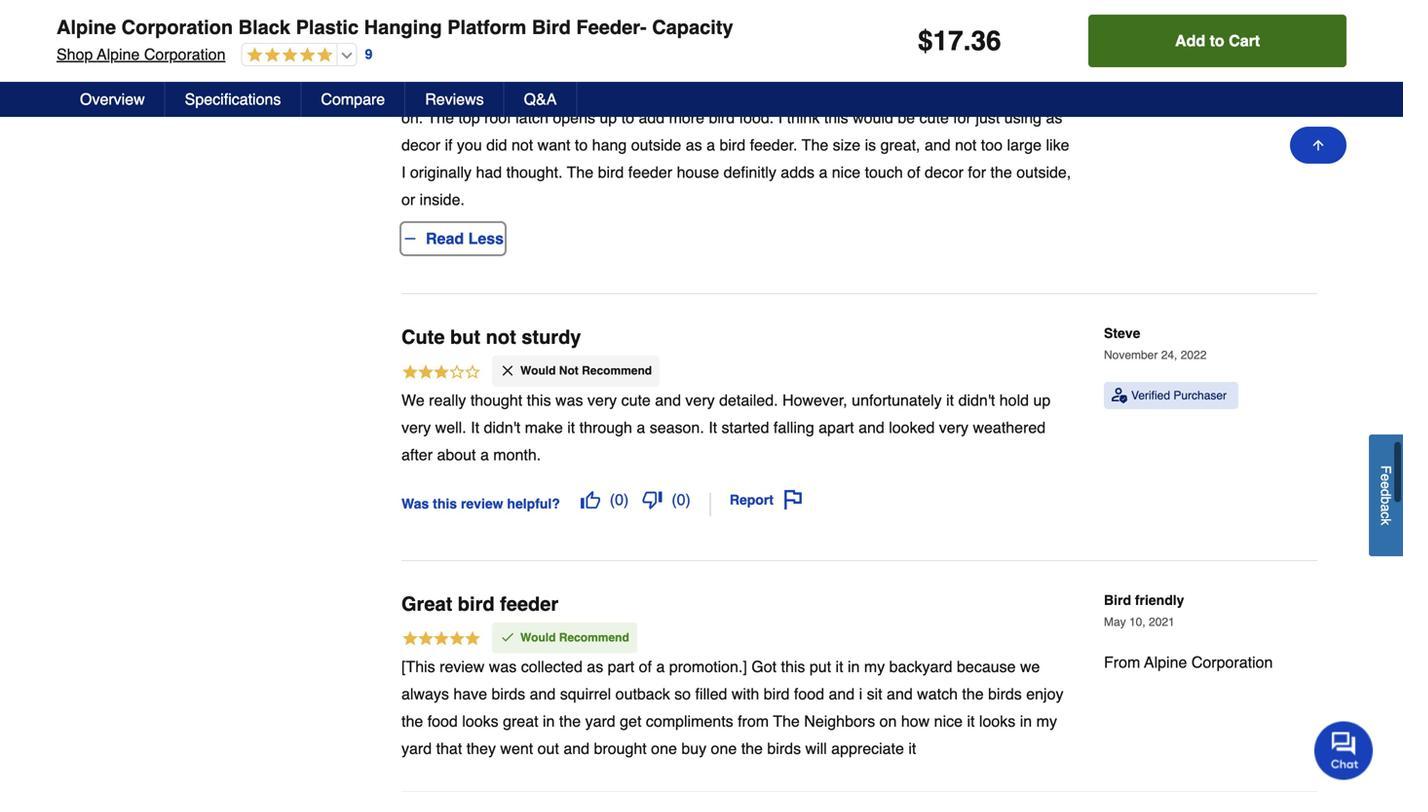 Task type: describe. For each thing, give the bounding box(es) containing it.
10,
[[1130, 615, 1146, 629]]

1 e from the top
[[1379, 474, 1394, 481]]

as inside [this review was collected as part of a promotion.] got this put it in my backyard because we always have birds and squirrel outback so filled with bird food and i sit and watch the birds enjoy the food looks great in the yard get compliments from the neighbors on how nice it looks in my yard that they went out and brought one buy one the birds will appreciate it
[[587, 658, 604, 676]]

would for not
[[520, 364, 556, 378]]

alpine down 2021
[[1145, 653, 1188, 671]]

enjoy
[[1027, 685, 1064, 703]]

arrow up image
[[1311, 137, 1327, 153]]

verified purchaser
[[1132, 389, 1227, 403]]

c
[[1379, 512, 1394, 519]]

17
[[933, 25, 964, 57]]

2 looks from the left
[[979, 712, 1016, 730]]

about
[[437, 446, 476, 464]]

i
[[859, 685, 863, 703]]

close image
[[500, 363, 516, 378]]

hold
[[1000, 391, 1029, 409]]

went
[[500, 740, 533, 758]]

0 vertical spatial had
[[780, 27, 806, 45]]

was this review helpful?
[[402, 496, 560, 512]]

nice inside [this review was collected as part of a promotion.] got this put it in my backyard because we always have birds and squirrel outback so filled with bird food and i sit and watch the birds enjoy the food looks great in the yard get compliments from the neighbors on how nice it looks in my yard that they went out and brought one buy one the birds will appreciate it
[[934, 712, 963, 730]]

of for this
[[639, 658, 652, 676]]

up inside we really thought this was very cute and very detailed. however, unfortunately it didn't hold up very well. it didn't make it through a season. it started falling apart and looked very weathered after about a month.
[[1034, 391, 1051, 409]]

the down squirrel
[[559, 712, 581, 730]]

this right 'was'
[[433, 496, 457, 512]]

1 horizontal spatial i
[[778, 109, 783, 127]]

0 horizontal spatial on
[[560, 54, 577, 72]]

and up great
[[530, 685, 556, 703]]

shop alpine corporation
[[57, 45, 226, 63]]

buy
[[682, 740, 707, 758]]

thought
[[471, 391, 523, 409]]

definitly
[[724, 163, 777, 181]]

d
[[1379, 489, 1394, 497]]

not right did
[[512, 136, 533, 154]]

compliments
[[646, 712, 734, 730]]

this inside we really thought this was very cute and very detailed. however, unfortunately it didn't hold up very well. it didn't make it through a season. it started falling apart and looked very weathered after about a month.
[[527, 391, 551, 409]]

the down the too
[[991, 163, 1012, 181]]

outside
[[631, 136, 682, 154]]

f e e d b a c k button
[[1369, 435, 1404, 556]]

with inside [this review was collected as part of a promotion.] i've had this hanging for a week now, and i just love it! the details on the house bird feeder is adorable, and goes perfectly with my farmhouse decor.  the quality is very good, and the details on the bird feeder are nicely painted on. the top roof latch opens up to add more bird food.  i think this would be cute for just using as decor if you did not want to hang outside as a bird feeder.  the size is great, and not too large like i originally had thought.  the bird feeder house definitly adds a nice touch of decor for the outside, or inside.
[[950, 54, 978, 72]]

not up close icon
[[486, 326, 516, 349]]

and left i
[[829, 685, 855, 703]]

very up season.
[[686, 391, 715, 409]]

1 vertical spatial review
[[461, 496, 503, 512]]

verified purchaser icon image
[[1112, 388, 1128, 404]]

out
[[538, 740, 559, 758]]

are
[[932, 81, 954, 100]]

0 vertical spatial didn't
[[959, 391, 995, 409]]

great
[[402, 593, 452, 615]]

it down how
[[909, 740, 917, 758]]

1 looks from the left
[[462, 712, 499, 730]]

1 vertical spatial didn't
[[484, 418, 521, 436]]

looked
[[889, 418, 935, 436]]

0 horizontal spatial just
[[402, 54, 426, 72]]

add to cart
[[1175, 32, 1260, 50]]

0 horizontal spatial birds
[[492, 685, 526, 703]]

and right sit
[[887, 685, 913, 703]]

feeder.
[[750, 136, 798, 154]]

review for birds
[[440, 658, 485, 676]]

a left 17
[[921, 27, 930, 45]]

the down goes
[[827, 81, 849, 100]]

top
[[459, 109, 480, 127]]

bird down the hang
[[598, 163, 624, 181]]

november
[[1104, 349, 1158, 362]]

now,
[[975, 27, 1007, 45]]

the down always
[[402, 712, 423, 730]]

read
[[426, 230, 464, 248]]

less
[[468, 230, 504, 248]]

helpful?
[[507, 496, 560, 512]]

0 vertical spatial recommend
[[582, 364, 652, 378]]

as up like
[[1046, 109, 1063, 127]]

like
[[1046, 136, 1070, 154]]

2 it from the left
[[709, 418, 717, 436]]

food.
[[739, 109, 774, 127]]

feeder-
[[576, 16, 647, 38]]

and right good,
[[699, 81, 726, 100]]

( for thumb up icon
[[610, 491, 615, 509]]

a inside button
[[1379, 504, 1394, 512]]

well.
[[435, 418, 467, 436]]

my inside [this review was collected as part of a promotion.] i've had this hanging for a week now, and i just love it! the details on the house bird feeder is adorable, and goes perfectly with my farmhouse decor.  the quality is very good, and the details on the bird feeder are nicely painted on. the top roof latch opens up to add more bird food.  i think this would be cute for just using as decor if you did not want to hang outside as a bird feeder.  the size is great, and not too large like i originally had thought.  the bird feeder house definitly adds a nice touch of decor for the outside, or inside.
[[982, 54, 1003, 72]]

very right looked
[[939, 418, 969, 436]]

squirrel
[[560, 685, 611, 703]]

a right outside at the top left
[[707, 136, 715, 154]]

part for outback
[[608, 658, 635, 676]]

nice inside [this review was collected as part of a promotion.] i've had this hanging for a week now, and i just love it! the details on the house bird feeder is adorable, and goes perfectly with my farmhouse decor.  the quality is very good, and the details on the bird feeder are nicely painted on. the top roof latch opens up to add more bird food.  i think this would be cute for just using as decor if you did not want to hang outside as a bird feeder.  the size is great, and not too large like i originally had thought.  the bird feeder house definitly adds a nice touch of decor for the outside, or inside.
[[832, 163, 861, 181]]

1 vertical spatial to
[[621, 109, 635, 127]]

detailed.
[[719, 391, 778, 409]]

falling
[[774, 418, 815, 436]]

would recommend
[[520, 631, 629, 645]]

report
[[730, 492, 774, 508]]

alpine left cart
[[1145, 22, 1188, 40]]

reviews button
[[406, 82, 505, 117]]

feeder down "capacity" on the top of page
[[685, 54, 729, 72]]

0 vertical spatial i
[[1042, 27, 1046, 45]]

1 horizontal spatial on
[[805, 81, 823, 100]]

was for the
[[489, 27, 517, 45]]

1 vertical spatial of
[[908, 163, 921, 181]]

0 vertical spatial house
[[608, 54, 650, 72]]

to inside button
[[1210, 32, 1225, 50]]

it right how
[[967, 712, 975, 730]]

put
[[810, 658, 831, 676]]

1 horizontal spatial yard
[[585, 712, 616, 730]]

backyard
[[890, 658, 953, 676]]

bird inside [this review was collected as part of a promotion.] got this put it in my backyard because we always have birds and squirrel outback so filled with bird food and i sit and watch the birds enjoy the food looks great in the yard get compliments from the neighbors on how nice it looks in my yard that they went out and brought one buy one the birds will appreciate it
[[764, 685, 790, 703]]

2 one from the left
[[711, 740, 737, 758]]

the down the from
[[741, 740, 763, 758]]

and right great,
[[925, 136, 951, 154]]

36
[[971, 25, 1002, 57]]

apart
[[819, 418, 854, 436]]

not left the too
[[955, 136, 977, 154]]

the down "think"
[[802, 136, 829, 154]]

a right adds
[[819, 163, 828, 181]]

appreciate
[[832, 740, 904, 758]]

2 vertical spatial is
[[865, 136, 876, 154]]

2 vertical spatial i
[[402, 163, 406, 181]]

hang
[[592, 136, 627, 154]]

1 vertical spatial for
[[954, 109, 972, 127]]

1 vertical spatial details
[[756, 81, 801, 100]]

$ 17 . 36
[[918, 25, 1002, 57]]

1 horizontal spatial house
[[677, 163, 719, 181]]

0 vertical spatial details
[[510, 54, 556, 72]]

1 vertical spatial recommend
[[559, 631, 629, 645]]

plastic
[[296, 16, 359, 38]]

inside.
[[420, 191, 465, 209]]

bird up good,
[[654, 54, 680, 72]]

neighbors
[[804, 712, 875, 730]]

thumb up image
[[581, 490, 600, 510]]

overview
[[80, 90, 145, 108]]

2 vertical spatial for
[[968, 163, 986, 181]]

the down want
[[567, 163, 594, 181]]

perfectly
[[887, 54, 946, 72]]

cute
[[402, 326, 445, 349]]

3 stars image
[[402, 363, 481, 384]]

platform
[[448, 16, 527, 38]]

collected for squirrel
[[521, 658, 583, 676]]

latch
[[516, 109, 549, 127]]

add to cart button
[[1089, 15, 1347, 67]]

weathered
[[973, 418, 1046, 436]]

nicely
[[959, 81, 999, 100]]

( 0 ) for thumb up icon
[[610, 491, 629, 509]]

1 horizontal spatial birds
[[767, 740, 801, 758]]

roof
[[485, 109, 511, 127]]

steve november 24, 2022
[[1104, 326, 1207, 362]]

feeder up be in the top right of the page
[[883, 81, 928, 100]]

really
[[429, 391, 466, 409]]

b
[[1379, 497, 1394, 504]]

they
[[467, 740, 496, 758]]

would not recommend
[[520, 364, 652, 378]]

a right through
[[637, 418, 646, 436]]

2021
[[1149, 615, 1175, 629]]

( for the thumb down icon at the bottom of page
[[672, 491, 677, 509]]

0 vertical spatial is
[[733, 54, 745, 72]]

the up latch
[[526, 81, 553, 100]]

1 vertical spatial food
[[428, 712, 458, 730]]

or
[[402, 191, 415, 209]]

.
[[964, 25, 971, 57]]

bird down goes
[[853, 81, 879, 100]]

cute inside [this review was collected as part of a promotion.] i've had this hanging for a week now, and i just love it! the details on the house bird feeder is adorable, and goes perfectly with my farmhouse decor.  the quality is very good, and the details on the bird feeder are nicely painted on. the top roof latch opens up to add more bird food.  i think this would be cute for just using as decor if you did not want to hang outside as a bird feeder.  the size is great, and not too large like i originally had thought.  the bird feeder house definitly adds a nice touch of decor for the outside, or inside.
[[920, 109, 949, 127]]

because
[[957, 658, 1016, 676]]

) for the thumb down icon at the bottom of page
[[686, 491, 691, 509]]

review for love
[[440, 27, 485, 45]]

checkmark image
[[500, 630, 516, 645]]

flag image
[[784, 490, 803, 510]]

and up season.
[[655, 391, 681, 409]]

and right apart
[[859, 418, 885, 436]]

will
[[806, 740, 827, 758]]

1 one from the left
[[651, 740, 677, 758]]

goes
[[849, 54, 882, 72]]

watch
[[917, 685, 958, 703]]

and right out
[[564, 740, 590, 758]]

size
[[833, 136, 861, 154]]

as up quality at the top of page
[[587, 27, 604, 45]]

would for feeder
[[520, 631, 556, 645]]

but
[[450, 326, 481, 349]]

up inside [this review was collected as part of a promotion.] i've had this hanging for a week now, and i just love it! the details on the house bird feeder is adorable, and goes perfectly with my farmhouse decor.  the quality is very good, and the details on the bird feeder are nicely painted on. the top roof latch opens up to add more bird food.  i think this would be cute for just using as decor if you did not want to hang outside as a bird feeder.  the size is great, and not too large like i originally had thought.  the bird feeder house definitly adds a nice touch of decor for the outside, or inside.
[[600, 109, 617, 127]]

0 horizontal spatial in
[[543, 712, 555, 730]]

it right put
[[836, 658, 844, 676]]

the down because at the right of page
[[962, 685, 984, 703]]

f
[[1379, 466, 1394, 474]]

good,
[[656, 81, 695, 100]]

we really thought this was very cute and very detailed. however, unfortunately it didn't hold up very well. it didn't make it through a season. it started falling apart and looked very weathered after about a month.
[[402, 391, 1051, 464]]

q&a
[[524, 90, 557, 108]]

get
[[620, 712, 642, 730]]

promotion.] for got
[[669, 658, 747, 676]]

1 vertical spatial my
[[864, 658, 885, 676]]

was for squirrel
[[489, 658, 517, 676]]

feeder up checkmark image
[[500, 593, 559, 615]]

reviews
[[425, 90, 484, 108]]

[this review was collected as part of a promotion.] got this put it in my backyard because we always have birds and squirrel outback so filled with bird food and i sit and watch the birds enjoy the food looks great in the yard get compliments from the neighbors on how nice it looks in my yard that they went out and brought one buy one the birds will appreciate it
[[402, 658, 1064, 758]]



Task type: locate. For each thing, give the bounding box(es) containing it.
from alpine corporation
[[1104, 653, 1273, 671]]

2 ( 0 ) from the left
[[672, 491, 691, 509]]

very
[[622, 81, 652, 100], [588, 391, 617, 409], [686, 391, 715, 409], [402, 418, 431, 436], [939, 418, 969, 436]]

just up the too
[[976, 109, 1000, 127]]

1 0 from the left
[[615, 491, 624, 509]]

1 ( from the left
[[610, 491, 615, 509]]

unfortunately
[[852, 391, 942, 409]]

and
[[1011, 27, 1037, 45], [818, 54, 844, 72], [699, 81, 726, 100], [925, 136, 951, 154], [655, 391, 681, 409], [859, 418, 885, 436], [530, 685, 556, 703], [829, 685, 855, 703], [887, 685, 913, 703], [564, 740, 590, 758]]

brought
[[594, 740, 647, 758]]

0 horizontal spatial with
[[732, 685, 760, 703]]

a inside [this review was collected as part of a promotion.] got this put it in my backyard because we always have birds and squirrel outback so filled with bird food and i sit and watch the birds enjoy the food looks great in the yard get compliments from the neighbors on how nice it looks in my yard that they went out and brought one buy one the birds will appreciate it
[[656, 658, 665, 676]]

shop
[[57, 45, 93, 63]]

house down outside at the top left
[[677, 163, 719, 181]]

1 horizontal spatial looks
[[979, 712, 1016, 730]]

i
[[1042, 27, 1046, 45], [778, 109, 783, 127], [402, 163, 406, 181]]

0 for thumb up icon
[[615, 491, 624, 509]]

birds left the will
[[767, 740, 801, 758]]

decor.
[[480, 81, 522, 100]]

just left love
[[402, 54, 426, 72]]

of inside [this review was collected as part of a promotion.] got this put it in my backyard because we always have birds and squirrel outback so filled with bird food and i sit and watch the birds enjoy the food looks great in the yard get compliments from the neighbors on how nice it looks in my yard that they went out and brought one buy one the birds will appreciate it
[[639, 658, 652, 676]]

( right the thumb down icon at the bottom of page
[[672, 491, 677, 509]]

1 horizontal spatial it
[[709, 418, 717, 436]]

e up d on the right of the page
[[1379, 474, 1394, 481]]

1 vertical spatial is
[[607, 81, 618, 100]]

0 vertical spatial for
[[899, 27, 917, 45]]

started
[[722, 418, 769, 436]]

e
[[1379, 474, 1394, 481], [1379, 481, 1394, 489]]

friendly
[[1135, 592, 1185, 608]]

of for had
[[639, 27, 652, 45]]

1 part from the top
[[608, 27, 635, 45]]

birds down because at the right of page
[[988, 685, 1022, 703]]

cute right be in the top right of the page
[[920, 109, 949, 127]]

2 vertical spatial to
[[575, 136, 588, 154]]

very up add
[[622, 81, 652, 100]]

0 horizontal spatial my
[[864, 658, 885, 676]]

1 vertical spatial bird
[[1104, 592, 1132, 608]]

2 promotion.] from the top
[[669, 658, 747, 676]]

2 vertical spatial review
[[440, 658, 485, 676]]

[this up always
[[402, 658, 435, 676]]

very up through
[[588, 391, 617, 409]]

so
[[675, 685, 691, 703]]

1 vertical spatial i
[[778, 109, 783, 127]]

chat invite button image
[[1315, 721, 1374, 780]]

bird inside bird friendly may 10, 2021
[[1104, 592, 1132, 608]]

collected inside [this review was collected as part of a promotion.] got this put it in my backyard because we always have birds and squirrel outback so filled with bird food and i sit and watch the birds enjoy the food looks great in the yard get compliments from the neighbors on how nice it looks in my yard that they went out and brought one buy one the birds will appreciate it
[[521, 658, 583, 676]]

1 horizontal spatial food
[[794, 685, 825, 703]]

1 [this from the top
[[402, 27, 435, 45]]

very up after on the bottom left
[[402, 418, 431, 436]]

thought.
[[506, 163, 563, 181]]

the down the reviews at the top
[[427, 109, 454, 127]]

bird up the "definitly"
[[720, 136, 746, 154]]

2 e from the top
[[1379, 481, 1394, 489]]

( 0 ) right thumb up icon
[[610, 491, 629, 509]]

1 it from the left
[[471, 418, 480, 436]]

and right now, on the top right of page
[[1011, 27, 1037, 45]]

1 vertical spatial with
[[732, 685, 760, 703]]

0 horizontal spatial had
[[476, 163, 502, 181]]

this up make at the bottom of page
[[527, 391, 551, 409]]

did
[[487, 136, 507, 154]]

0 horizontal spatial house
[[608, 54, 650, 72]]

1 would from the top
[[520, 364, 556, 378]]

always
[[402, 685, 449, 703]]

my down now, on the top right of page
[[982, 54, 1003, 72]]

didn't left the hold
[[959, 391, 995, 409]]

from
[[1104, 653, 1141, 671]]

2022
[[1181, 349, 1207, 362]]

1 horizontal spatial in
[[848, 658, 860, 676]]

0 horizontal spatial 0
[[615, 491, 624, 509]]

month.
[[493, 446, 541, 464]]

0 vertical spatial up
[[600, 109, 617, 127]]

i've
[[752, 27, 776, 45]]

a up outback at bottom
[[656, 658, 665, 676]]

0 horizontal spatial ( 0 )
[[610, 491, 629, 509]]

through
[[580, 418, 633, 436]]

collected for the
[[521, 27, 583, 45]]

1 ( 0 ) from the left
[[610, 491, 629, 509]]

1 horizontal spatial details
[[756, 81, 801, 100]]

0 vertical spatial nice
[[832, 163, 861, 181]]

adorable,
[[749, 54, 814, 72]]

( right thumb up icon
[[610, 491, 615, 509]]

birds
[[492, 685, 526, 703], [988, 685, 1022, 703], [767, 740, 801, 758]]

1 horizontal spatial ( 0 )
[[672, 491, 691, 509]]

q&a button
[[505, 82, 577, 117]]

part up outback at bottom
[[608, 658, 635, 676]]

this inside [this review was collected as part of a promotion.] got this put it in my backyard because we always have birds and squirrel outback so filled with bird food and i sit and watch the birds enjoy the food looks great in the yard get compliments from the neighbors on how nice it looks in my yard that they went out and brought one buy one the birds will appreciate it
[[781, 658, 805, 676]]

on up "think"
[[805, 81, 823, 100]]

0 vertical spatial [this
[[402, 27, 435, 45]]

bird down got
[[764, 685, 790, 703]]

0 horizontal spatial decor
[[402, 136, 441, 154]]

0 horizontal spatial is
[[607, 81, 618, 100]]

9
[[365, 46, 373, 62]]

up
[[600, 109, 617, 127], [1034, 391, 1051, 409]]

1 vertical spatial cute
[[621, 391, 651, 409]]

0 for the thumb down icon at the bottom of page
[[677, 491, 686, 509]]

) right the thumb down icon at the bottom of page
[[686, 491, 691, 509]]

food up that
[[428, 712, 458, 730]]

however,
[[783, 391, 848, 409]]

0 vertical spatial yard
[[585, 712, 616, 730]]

i up or
[[402, 163, 406, 181]]

0 vertical spatial on
[[560, 54, 577, 72]]

2 horizontal spatial is
[[865, 136, 876, 154]]

2 horizontal spatial birds
[[988, 685, 1022, 703]]

season.
[[650, 418, 704, 436]]

for down the too
[[968, 163, 986, 181]]

1 horizontal spatial up
[[1034, 391, 1051, 409]]

bird
[[532, 16, 571, 38], [1104, 592, 1132, 608]]

1 vertical spatial nice
[[934, 712, 963, 730]]

outback
[[616, 685, 670, 703]]

2 collected from the top
[[521, 658, 583, 676]]

minus image
[[403, 231, 418, 247]]

0 vertical spatial review
[[440, 27, 485, 45]]

to right want
[[575, 136, 588, 154]]

0 horizontal spatial didn't
[[484, 418, 521, 436]]

0 horizontal spatial food
[[428, 712, 458, 730]]

2 ) from the left
[[686, 491, 691, 509]]

alpine corporation
[[1145, 22, 1273, 40]]

is left adorable,
[[733, 54, 745, 72]]

2 horizontal spatial my
[[1037, 712, 1057, 730]]

have
[[454, 685, 487, 703]]

collected down would recommend
[[521, 658, 583, 676]]

very inside [this review was collected as part of a promotion.] i've had this hanging for a week now, and i just love it! the details on the house bird feeder is adorable, and goes perfectly with my farmhouse decor.  the quality is very good, and the details on the bird feeder are nicely painted on. the top roof latch opens up to add more bird food.  i think this would be cute for just using as decor if you did not want to hang outside as a bird feeder.  the size is great, and not too large like i originally had thought.  the bird feeder house definitly adds a nice touch of decor for the outside, or inside.
[[622, 81, 652, 100]]

e up b
[[1379, 481, 1394, 489]]

1 vertical spatial had
[[476, 163, 502, 181]]

overview button
[[60, 82, 165, 117]]

the right it!
[[479, 54, 506, 72]]

looks
[[462, 712, 499, 730], [979, 712, 1016, 730]]

2 vertical spatial on
[[880, 712, 897, 730]]

1 vertical spatial was
[[556, 391, 583, 409]]

promotion.] for i've
[[669, 27, 747, 45]]

one
[[651, 740, 677, 758], [711, 740, 737, 758]]

and left goes
[[818, 54, 844, 72]]

0 right thumb up icon
[[615, 491, 624, 509]]

after
[[402, 446, 433, 464]]

0 horizontal spatial yard
[[402, 740, 432, 758]]

purchaser
[[1174, 389, 1227, 403]]

1 horizontal spatial cute
[[920, 109, 949, 127]]

how
[[901, 712, 930, 730]]

was inside [this review was collected as part of a promotion.] got this put it in my backyard because we always have birds and squirrel outback so filled with bird food and i sit and watch the birds enjoy the food looks great in the yard get compliments from the neighbors on how nice it looks in my yard that they went out and brought one buy one the birds will appreciate it
[[489, 658, 517, 676]]

0 horizontal spatial nice
[[832, 163, 861, 181]]

1 horizontal spatial )
[[686, 491, 691, 509]]

nice down the size on the right top of the page
[[832, 163, 861, 181]]

0 horizontal spatial cute
[[621, 391, 651, 409]]

0 horizontal spatial one
[[651, 740, 677, 758]]

2 [this from the top
[[402, 658, 435, 676]]

if
[[445, 136, 453, 154]]

2 would from the top
[[520, 631, 556, 645]]

to right the add
[[1210, 32, 1225, 50]]

1 promotion.] from the top
[[669, 27, 747, 45]]

adds
[[781, 163, 815, 181]]

review inside [this review was collected as part of a promotion.] i've had this hanging for a week now, and i just love it! the details on the house bird feeder is adorable, and goes perfectly with my farmhouse decor.  the quality is very good, and the details on the bird feeder are nicely painted on. the top roof latch opens up to add more bird food.  i think this would be cute for just using as decor if you did not want to hang outside as a bird feeder.  the size is great, and not too large like i originally had thought.  the bird feeder house definitly adds a nice touch of decor for the outside, or inside.
[[440, 27, 485, 45]]

1 vertical spatial yard
[[402, 740, 432, 758]]

[this down 4 out of 5 stars element on the top
[[402, 27, 435, 45]]

would
[[853, 109, 894, 127]]

promotion.] inside [this review was collected as part of a promotion.] i've had this hanging for a week now, and i just love it! the details on the house bird feeder is adorable, and goes perfectly with my farmhouse decor.  the quality is very good, and the details on the bird feeder are nicely painted on. the top roof latch opens up to add more bird food.  i think this would be cute for just using as decor if you did not want to hang outside as a bird feeder.  the size is great, and not too large like i originally had thought.  the bird feeder house definitly adds a nice touch of decor for the outside, or inside.
[[669, 27, 747, 45]]

0 horizontal spatial details
[[510, 54, 556, 72]]

a right the about
[[480, 446, 489, 464]]

read less button
[[402, 223, 505, 254]]

0 vertical spatial bird
[[532, 16, 571, 38]]

0 vertical spatial would
[[520, 364, 556, 378]]

this left hanging
[[810, 27, 834, 45]]

k
[[1379, 519, 1394, 525]]

week
[[934, 27, 971, 45]]

cute inside we really thought this was very cute and very detailed. however, unfortunately it didn't hold up very well. it didn't make it through a season. it started falling apart and looked very weathered after about a month.
[[621, 391, 651, 409]]

report button
[[723, 483, 810, 516]]

would right checkmark image
[[520, 631, 556, 645]]

filled
[[695, 685, 727, 703]]

0 vertical spatial just
[[402, 54, 426, 72]]

details
[[510, 54, 556, 72], [756, 81, 801, 100]]

bird
[[654, 54, 680, 72], [853, 81, 879, 100], [709, 109, 735, 127], [720, 136, 746, 154], [598, 163, 624, 181], [458, 593, 495, 615], [764, 685, 790, 703]]

in down enjoy
[[1020, 712, 1032, 730]]

5 stars image
[[402, 630, 481, 651]]

2 vertical spatial of
[[639, 658, 652, 676]]

1 collected from the top
[[521, 27, 583, 45]]

part inside [this review was collected as part of a promotion.] i've had this hanging for a week now, and i just love it! the details on the house bird feeder is adorable, and goes perfectly with my farmhouse decor.  the quality is very good, and the details on the bird feeder are nicely painted on. the top roof latch opens up to add more bird food.  i think this would be cute for just using as decor if you did not want to hang outside as a bird feeder.  the size is great, and not too large like i originally had thought.  the bird feeder house definitly adds a nice touch of decor for the outside, or inside.
[[608, 27, 635, 45]]

this left put
[[781, 658, 805, 676]]

collected inside [this review was collected as part of a promotion.] i've had this hanging for a week now, and i just love it! the details on the house bird feeder is adorable, and goes perfectly with my farmhouse decor.  the quality is very good, and the details on the bird feeder are nicely painted on. the top roof latch opens up to add more bird food.  i think this would be cute for just using as decor if you did not want to hang outside as a bird feeder.  the size is great, and not too large like i originally had thought.  the bird feeder house definitly adds a nice touch of decor for the outside, or inside.
[[521, 27, 583, 45]]

1 horizontal spatial just
[[976, 109, 1000, 127]]

birds up great
[[492, 685, 526, 703]]

0 horizontal spatial bird
[[532, 16, 571, 38]]

0 vertical spatial decor
[[402, 136, 441, 154]]

it right the well.
[[471, 418, 480, 436]]

cart
[[1229, 32, 1260, 50]]

decor
[[402, 136, 441, 154], [925, 163, 964, 181]]

of
[[639, 27, 652, 45], [908, 163, 921, 181], [639, 658, 652, 676]]

1 ) from the left
[[624, 491, 629, 509]]

alpine
[[57, 16, 116, 38], [1145, 22, 1188, 40], [97, 45, 140, 63], [1145, 653, 1188, 671]]

bird right great
[[458, 593, 495, 615]]

on inside [this review was collected as part of a promotion.] got this put it in my backyard because we always have birds and squirrel outback so filled with bird food and i sit and watch the birds enjoy the food looks great in the yard get compliments from the neighbors on how nice it looks in my yard that they went out and brought one buy one the birds will appreciate it
[[880, 712, 897, 730]]

up up the hang
[[600, 109, 617, 127]]

add
[[1175, 32, 1206, 50]]

that
[[436, 740, 462, 758]]

review up it!
[[440, 27, 485, 45]]

0 horizontal spatial it
[[471, 418, 480, 436]]

got
[[752, 658, 777, 676]]

1 horizontal spatial decor
[[925, 163, 964, 181]]

0 vertical spatial promotion.]
[[669, 27, 747, 45]]

0 horizontal spatial to
[[575, 136, 588, 154]]

from
[[738, 712, 769, 730]]

0 horizontal spatial i
[[402, 163, 406, 181]]

decor left if at the left top of page
[[402, 136, 441, 154]]

was inside [this review was collected as part of a promotion.] i've had this hanging for a week now, and i just love it! the details on the house bird feeder is adorable, and goes perfectly with my farmhouse decor.  the quality is very good, and the details on the bird feeder are nicely painted on. the top roof latch opens up to add more bird food.  i think this would be cute for just using as decor if you did not want to hang outside as a bird feeder.  the size is great, and not too large like i originally had thought.  the bird feeder house definitly adds a nice touch of decor for the outside, or inside.
[[489, 27, 517, 45]]

thumb down image
[[643, 490, 662, 510]]

in up i
[[848, 658, 860, 676]]

had down did
[[476, 163, 502, 181]]

0 vertical spatial food
[[794, 685, 825, 703]]

part for details
[[608, 27, 635, 45]]

love
[[430, 54, 459, 72]]

the up quality at the top of page
[[582, 54, 603, 72]]

( 0 ) for the thumb down icon at the bottom of page
[[672, 491, 691, 509]]

promotion.] inside [this review was collected as part of a promotion.] got this put it in my backyard because we always have birds and squirrel outback so filled with bird food and i sit and watch the birds enjoy the food looks great in the yard get compliments from the neighbors on how nice it looks in my yard that they went out and brought one buy one the birds will appreciate it
[[669, 658, 747, 676]]

2 horizontal spatial in
[[1020, 712, 1032, 730]]

4 out of 5 stars element
[[402, 0, 484, 23]]

compare
[[321, 90, 385, 108]]

my
[[982, 54, 1003, 72], [864, 658, 885, 676], [1037, 712, 1057, 730]]

read less
[[426, 230, 504, 248]]

0 horizontal spatial (
[[610, 491, 615, 509]]

yard left that
[[402, 740, 432, 758]]

capacity
[[652, 16, 734, 38]]

with up the from
[[732, 685, 760, 703]]

the inside [this review was collected as part of a promotion.] got this put it in my backyard because we always have birds and squirrel outback so filled with bird food and i sit and watch the birds enjoy the food looks great in the yard get compliments from the neighbors on how nice it looks in my yard that they went out and brought one buy one the birds will appreciate it
[[773, 712, 800, 730]]

[this inside [this review was collected as part of a promotion.] i've had this hanging for a week now, and i just love it! the details on the house bird feeder is adorable, and goes perfectly with my farmhouse decor.  the quality is very good, and the details on the bird feeder are nicely painted on. the top roof latch opens up to add more bird food.  i think this would be cute for just using as decor if you did not want to hang outside as a bird feeder.  the size is great, and not too large like i originally had thought.  the bird feeder house definitly adds a nice touch of decor for the outside, or inside.
[[402, 27, 435, 45]]

on.
[[402, 109, 423, 127]]

food down put
[[794, 685, 825, 703]]

corporation
[[122, 16, 233, 38], [1192, 22, 1273, 40], [144, 45, 226, 63], [1192, 653, 1273, 671]]

specifications
[[185, 90, 281, 108]]

1 vertical spatial house
[[677, 163, 719, 181]]

2 part from the top
[[608, 658, 635, 676]]

looks up "they"
[[462, 712, 499, 730]]

0 vertical spatial cute
[[920, 109, 949, 127]]

was
[[402, 496, 429, 512]]

[this
[[402, 27, 435, 45], [402, 658, 435, 676]]

2 ( from the left
[[672, 491, 677, 509]]

review inside [this review was collected as part of a promotion.] got this put it in my backyard because we always have birds and squirrel outback so filled with bird food and i sit and watch the birds enjoy the food looks great in the yard get compliments from the neighbors on how nice it looks in my yard that they went out and brought one buy one the birds will appreciate it
[[440, 658, 485, 676]]

originally
[[410, 163, 472, 181]]

on up quality at the top of page
[[560, 54, 577, 72]]

just
[[402, 54, 426, 72], [976, 109, 1000, 127]]

steve
[[1104, 326, 1141, 341]]

0 horizontal spatial up
[[600, 109, 617, 127]]

details down adorable,
[[756, 81, 801, 100]]

2 horizontal spatial on
[[880, 712, 897, 730]]

[this inside [this review was collected as part of a promotion.] got this put it in my backyard because we always have birds and squirrel outback so filled with bird food and i sit and watch the birds enjoy the food looks great in the yard get compliments from the neighbors on how nice it looks in my yard that they went out and brought one buy one the birds will appreciate it
[[402, 658, 435, 676]]

[this for [this review was collected as part of a promotion.] got this put it in my backyard because we always have birds and squirrel outback so filled with bird food and i sit and watch the birds enjoy the food looks great in the yard get compliments from the neighbors on how nice it looks in my yard that they went out and brought one buy one the birds will appreciate it
[[402, 658, 435, 676]]

as up squirrel
[[587, 658, 604, 676]]

1 horizontal spatial (
[[672, 491, 677, 509]]

( 0 )
[[610, 491, 629, 509], [672, 491, 691, 509]]

1 horizontal spatial nice
[[934, 712, 963, 730]]

it right make at the bottom of page
[[567, 418, 575, 436]]

great bird feeder
[[402, 593, 559, 615]]

was inside we really thought this was very cute and very detailed. however, unfortunately it didn't hold up very well. it didn't make it through a season. it started falling apart and looked very weathered after about a month.
[[556, 391, 583, 409]]

bird left the feeder- at the top left
[[532, 16, 571, 38]]

review up "have"
[[440, 658, 485, 676]]

1 vertical spatial [this
[[402, 658, 435, 676]]

1 vertical spatial decor
[[925, 163, 964, 181]]

with inside [this review was collected as part of a promotion.] got this put it in my backyard because we always have birds and squirrel outback so filled with bird food and i sit and watch the birds enjoy the food looks great in the yard get compliments from the neighbors on how nice it looks in my yard that they went out and brought one buy one the birds will appreciate it
[[732, 685, 760, 703]]

painted
[[1003, 81, 1054, 100]]

4.7 stars image
[[242, 47, 333, 65]]

for left $ at top right
[[899, 27, 917, 45]]

farmhouse
[[402, 81, 475, 100]]

the right the from
[[773, 712, 800, 730]]

0 vertical spatial of
[[639, 27, 652, 45]]

as down "more"
[[686, 136, 702, 154]]

it right unfortunately
[[947, 391, 954, 409]]

this up the size on the right top of the page
[[824, 109, 849, 127]]

promotion.] left i've
[[669, 27, 747, 45]]

compare button
[[302, 82, 406, 117]]

0 right the thumb down icon at the bottom of page
[[677, 491, 686, 509]]

1 vertical spatial part
[[608, 658, 635, 676]]

0 horizontal spatial )
[[624, 491, 629, 509]]

to
[[1210, 32, 1225, 50], [621, 109, 635, 127], [575, 136, 588, 154]]

1 horizontal spatial my
[[982, 54, 1003, 72]]

specifications button
[[165, 82, 302, 117]]

alpine up shop
[[57, 16, 116, 38]]

great,
[[881, 136, 921, 154]]

a up k
[[1379, 504, 1394, 512]]

looks down because at the right of page
[[979, 712, 1016, 730]]

2 vertical spatial my
[[1037, 712, 1057, 730]]

1 horizontal spatial 0
[[677, 491, 686, 509]]

1 vertical spatial promotion.]
[[669, 658, 747, 676]]

may
[[1104, 615, 1126, 629]]

part inside [this review was collected as part of a promotion.] got this put it in my backyard because we always have birds and squirrel outback so filled with bird food and i sit and watch the birds enjoy the food looks great in the yard get compliments from the neighbors on how nice it looks in my yard that they went out and brought one buy one the birds will appreciate it
[[608, 658, 635, 676]]

hanging
[[364, 16, 442, 38]]

bird left food.
[[709, 109, 735, 127]]

[this for [this review was collected as part of a promotion.] i've had this hanging for a week now, and i just love it! the details on the house bird feeder is adorable, and goes perfectly with my farmhouse decor.  the quality is very good, and the details on the bird feeder are nicely painted on. the top roof latch opens up to add more bird food.  i think this would be cute for just using as decor if you did not want to hang outside as a bird feeder.  the size is great, and not too large like i originally had thought.  the bird feeder house definitly adds a nice touch of decor for the outside, or inside.
[[402, 27, 435, 45]]

0 vertical spatial collected
[[521, 27, 583, 45]]

1 vertical spatial just
[[976, 109, 1000, 127]]

alpine right shop
[[97, 45, 140, 63]]

up right the hold
[[1034, 391, 1051, 409]]

of left "capacity" on the top of page
[[639, 27, 652, 45]]

0 vertical spatial to
[[1210, 32, 1225, 50]]

1 horizontal spatial is
[[733, 54, 745, 72]]

1 horizontal spatial had
[[780, 27, 806, 45]]

would right close icon
[[520, 364, 556, 378]]

of up outback at bottom
[[639, 658, 652, 676]]

2 0 from the left
[[677, 491, 686, 509]]

feeder down outside at the top left
[[628, 163, 673, 181]]

verified
[[1132, 389, 1171, 403]]

1 horizontal spatial bird
[[1104, 592, 1132, 608]]

my down enjoy
[[1037, 712, 1057, 730]]

the
[[479, 54, 506, 72], [526, 81, 553, 100], [427, 109, 454, 127], [802, 136, 829, 154], [567, 163, 594, 181], [773, 712, 800, 730]]

in
[[848, 658, 860, 676], [543, 712, 555, 730], [1020, 712, 1032, 730]]

decor right touch
[[925, 163, 964, 181]]

nice down watch
[[934, 712, 963, 730]]

) for thumb up icon
[[624, 491, 629, 509]]

a right the feeder- at the top left
[[656, 27, 665, 45]]

i left "think"
[[778, 109, 783, 127]]

the up food.
[[730, 81, 752, 100]]



Task type: vqa. For each thing, say whether or not it's contained in the screenshot.
chevron up Image
no



